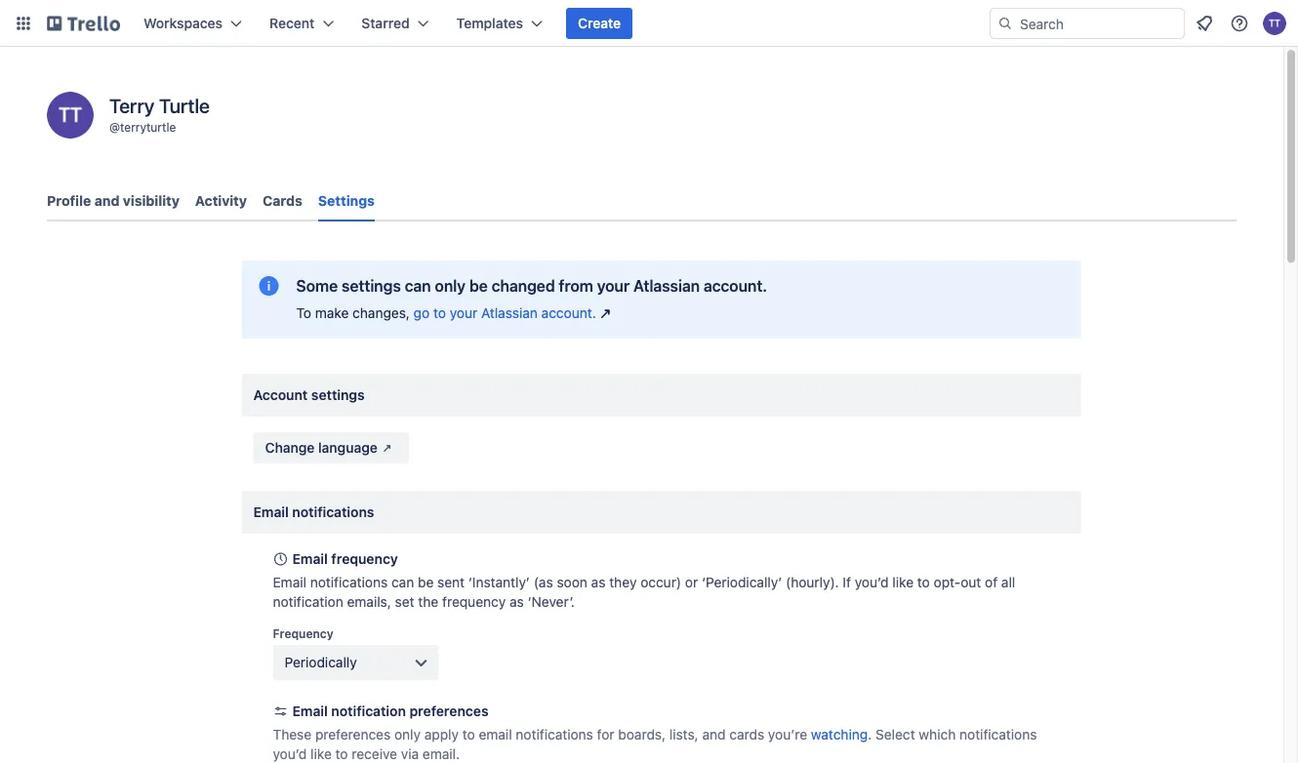 Task type: locate. For each thing, give the bounding box(es) containing it.
email down email notifications
[[292, 551, 328, 567]]

for
[[597, 727, 615, 743]]

email for email notifications
[[253, 504, 289, 521]]

'periodically'
[[702, 575, 782, 591]]

email for email notification preferences
[[292, 704, 328, 720]]

1 vertical spatial only
[[395, 727, 421, 743]]

or
[[685, 575, 698, 591]]

can up set on the bottom left of the page
[[392, 575, 414, 591]]

visibility
[[123, 193, 180, 209]]

0 horizontal spatial and
[[94, 193, 120, 209]]

1 vertical spatial notification
[[331, 704, 406, 720]]

0 horizontal spatial frequency
[[331, 551, 398, 567]]

0 vertical spatial your
[[597, 277, 630, 295]]

1 horizontal spatial account.
[[704, 277, 768, 295]]

0 horizontal spatial like
[[311, 747, 332, 763]]

settings
[[318, 193, 375, 209]]

1 vertical spatial preferences
[[315, 727, 391, 743]]

email
[[253, 504, 289, 521], [292, 551, 328, 567], [273, 575, 307, 591], [292, 704, 328, 720]]

1 vertical spatial be
[[418, 575, 434, 591]]

1 vertical spatial settings
[[311, 387, 365, 403]]

atlassian right from
[[634, 277, 700, 295]]

0 vertical spatial only
[[435, 277, 466, 295]]

frequency
[[331, 551, 398, 567], [442, 594, 506, 610]]

1 vertical spatial and
[[703, 727, 726, 743]]

terry turtle (terryturtle) image left @
[[47, 92, 94, 139]]

terry turtle (terryturtle) image
[[1264, 12, 1287, 35], [47, 92, 94, 139]]

and right the profile
[[94, 193, 120, 209]]

1 horizontal spatial atlassian
[[634, 277, 700, 295]]

'instantly'
[[469, 575, 530, 591]]

go
[[414, 305, 430, 321]]

can inside the email notifications can be sent 'instantly' (as soon as they occur) or 'periodically' (hourly). if you'd like to opt-out of all notification emails, set the frequency as 'never'.
[[392, 575, 414, 591]]

only up the "go to your atlassian account."
[[435, 277, 466, 295]]

language
[[318, 440, 378, 456]]

0 horizontal spatial as
[[510, 594, 524, 610]]

1 horizontal spatial as
[[592, 575, 606, 591]]

0 notifications image
[[1193, 12, 1217, 35]]

1 horizontal spatial your
[[597, 277, 630, 295]]

notification up frequency on the left
[[273, 594, 344, 610]]

you'd down these
[[273, 747, 307, 763]]

like
[[893, 575, 914, 591], [311, 747, 332, 763]]

settings
[[342, 277, 401, 295], [311, 387, 365, 403]]

atlassian down the changed
[[481, 305, 538, 321]]

1 horizontal spatial preferences
[[410, 704, 489, 720]]

these
[[273, 727, 312, 743]]

0 vertical spatial can
[[405, 277, 431, 295]]

periodically
[[285, 655, 357, 671]]

0 horizontal spatial atlassian
[[481, 305, 538, 321]]

turtle
[[159, 94, 210, 117]]

like inside the email notifications can be sent 'instantly' (as soon as they occur) or 'periodically' (hourly). if you'd like to opt-out of all notification emails, set the frequency as 'never'.
[[893, 575, 914, 591]]

0 vertical spatial terry turtle (terryturtle) image
[[1264, 12, 1287, 35]]

some settings can only be changed from your atlassian account.
[[296, 277, 768, 295]]

0 vertical spatial notification
[[273, 594, 344, 610]]

1 vertical spatial you'd
[[273, 747, 307, 763]]

notifications
[[292, 504, 374, 521], [310, 575, 388, 591], [516, 727, 594, 743], [960, 727, 1038, 743]]

create button
[[566, 8, 633, 39]]

0 horizontal spatial terry turtle (terryturtle) image
[[47, 92, 94, 139]]

frequency up the emails,
[[331, 551, 398, 567]]

0 horizontal spatial preferences
[[315, 727, 391, 743]]

your right go
[[450, 305, 478, 321]]

notifications right "which"
[[960, 727, 1038, 743]]

to left email
[[463, 727, 475, 743]]

terry turtle (terryturtle) image inside primary 'element'
[[1264, 12, 1287, 35]]

set
[[395, 594, 415, 610]]

frequency down the sent
[[442, 594, 506, 610]]

make
[[315, 305, 349, 321]]

be inside the email notifications can be sent 'instantly' (as soon as they occur) or 'periodically' (hourly). if you'd like to opt-out of all notification emails, set the frequency as 'never'.
[[418, 575, 434, 591]]

to left receive
[[336, 747, 348, 763]]

email notifications can be sent 'instantly' (as soon as they occur) or 'periodically' (hourly). if you'd like to opt-out of all notification emails, set the frequency as 'never'.
[[273, 575, 1016, 610]]

preferences up receive
[[315, 727, 391, 743]]

1 horizontal spatial and
[[703, 727, 726, 743]]

can for notifications
[[392, 575, 414, 591]]

0 vertical spatial be
[[470, 277, 488, 295]]

cards link
[[263, 184, 303, 219]]

as down 'instantly'
[[510, 594, 524, 610]]

email for email notifications can be sent 'instantly' (as soon as they occur) or 'periodically' (hourly). if you'd like to opt-out of all notification emails, set the frequency as 'never'.
[[273, 575, 307, 591]]

0 horizontal spatial your
[[450, 305, 478, 321]]

account
[[253, 387, 308, 403]]

templates
[[457, 15, 523, 31]]

1 vertical spatial like
[[311, 747, 332, 763]]

like down these
[[311, 747, 332, 763]]

activity
[[195, 193, 247, 209]]

1 horizontal spatial like
[[893, 575, 914, 591]]

1 vertical spatial your
[[450, 305, 478, 321]]

frequency inside the email notifications can be sent 'instantly' (as soon as they occur) or 'periodically' (hourly). if you'd like to opt-out of all notification emails, set the frequency as 'never'.
[[442, 594, 506, 610]]

0 horizontal spatial you'd
[[273, 747, 307, 763]]

1 vertical spatial account.
[[542, 305, 596, 321]]

email notification preferences
[[292, 704, 489, 720]]

only up via on the left
[[395, 727, 421, 743]]

0 vertical spatial settings
[[342, 277, 401, 295]]

changed
[[492, 277, 555, 295]]

and
[[94, 193, 120, 209], [703, 727, 726, 743]]

you'd
[[855, 575, 889, 591], [273, 747, 307, 763]]

preferences
[[410, 704, 489, 720], [315, 727, 391, 743]]

receive
[[352, 747, 398, 763]]

email down change
[[253, 504, 289, 521]]

preferences up apply
[[410, 704, 489, 720]]

0 vertical spatial as
[[592, 575, 606, 591]]

0 vertical spatial like
[[893, 575, 914, 591]]

recent
[[270, 15, 315, 31]]

0 vertical spatial you'd
[[855, 575, 889, 591]]

you're
[[769, 727, 808, 743]]

0 vertical spatial and
[[94, 193, 120, 209]]

notification up receive
[[331, 704, 406, 720]]

select
[[876, 727, 916, 743]]

as
[[592, 575, 606, 591], [510, 594, 524, 610]]

notifications inside ". select which notifications you'd like to receive via email."
[[960, 727, 1038, 743]]

create
[[578, 15, 621, 31]]

notifications left for
[[516, 727, 594, 743]]

notifications down email frequency
[[310, 575, 388, 591]]

settings up change language 'link'
[[311, 387, 365, 403]]

your inside go to your atlassian account. link
[[450, 305, 478, 321]]

your
[[597, 277, 630, 295], [450, 305, 478, 321]]

email for email frequency
[[292, 551, 328, 567]]

be up the
[[418, 575, 434, 591]]

1 vertical spatial can
[[392, 575, 414, 591]]

as left they
[[592, 575, 606, 591]]

1 vertical spatial frequency
[[442, 594, 506, 610]]

1 horizontal spatial you'd
[[855, 575, 889, 591]]

to
[[434, 305, 446, 321], [918, 575, 931, 591], [463, 727, 475, 743], [336, 747, 348, 763]]

change language
[[265, 440, 378, 456]]

(hourly).
[[786, 575, 840, 591]]

only
[[435, 277, 466, 295], [395, 727, 421, 743]]

email inside the email notifications can be sent 'instantly' (as soon as they occur) or 'periodically' (hourly). if you'd like to opt-out of all notification emails, set the frequency as 'never'.
[[273, 575, 307, 591]]

all
[[1002, 575, 1016, 591]]

via
[[401, 747, 419, 763]]

terry turtle (terryturtle) image right open information menu image
[[1264, 12, 1287, 35]]

to left opt-
[[918, 575, 931, 591]]

(as
[[534, 575, 553, 591]]

out
[[961, 575, 982, 591]]

settings up the changes,
[[342, 277, 401, 295]]

back to home image
[[47, 8, 120, 39]]

to right go
[[434, 305, 446, 321]]

you'd right if
[[855, 575, 889, 591]]

the
[[418, 594, 439, 610]]

0 vertical spatial frequency
[[331, 551, 398, 567]]

templates button
[[445, 8, 555, 39]]

. select which notifications you'd like to receive via email.
[[273, 727, 1038, 763]]

your right from
[[597, 277, 630, 295]]

1 vertical spatial terry turtle (terryturtle) image
[[47, 92, 94, 139]]

be up the "go to your atlassian account."
[[470, 277, 488, 295]]

email up these
[[292, 704, 328, 720]]

1 horizontal spatial be
[[470, 277, 488, 295]]

account.
[[704, 277, 768, 295], [542, 305, 596, 321]]

email up frequency on the left
[[273, 575, 307, 591]]

0 horizontal spatial be
[[418, 575, 434, 591]]

go to your atlassian account.
[[414, 305, 596, 321]]

you'd inside the email notifications can be sent 'instantly' (as soon as they occur) or 'periodically' (hourly). if you'd like to opt-out of all notification emails, set the frequency as 'never'.
[[855, 575, 889, 591]]

1 horizontal spatial frequency
[[442, 594, 506, 610]]

notification
[[273, 594, 344, 610], [331, 704, 406, 720]]

1 horizontal spatial terry turtle (terryturtle) image
[[1264, 12, 1287, 35]]

can up go
[[405, 277, 431, 295]]

starred
[[362, 15, 410, 31]]

like inside ". select which notifications you'd like to receive via email."
[[311, 747, 332, 763]]

watching
[[811, 727, 868, 743]]

be
[[470, 277, 488, 295], [418, 575, 434, 591]]

can
[[405, 277, 431, 295], [392, 575, 414, 591]]

atlassian
[[634, 277, 700, 295], [481, 305, 538, 321]]

like left opt-
[[893, 575, 914, 591]]

1 horizontal spatial only
[[435, 277, 466, 295]]

workspaces
[[144, 15, 223, 31]]

and right lists,
[[703, 727, 726, 743]]



Task type: describe. For each thing, give the bounding box(es) containing it.
1 vertical spatial atlassian
[[481, 305, 538, 321]]

to make changes,
[[296, 305, 414, 321]]

profile
[[47, 193, 91, 209]]

to
[[296, 305, 312, 321]]

from
[[559, 277, 594, 295]]

boards,
[[619, 727, 666, 743]]

profile and visibility
[[47, 193, 180, 209]]

profile and visibility link
[[47, 184, 180, 219]]

settings link
[[318, 184, 375, 222]]

search image
[[998, 16, 1014, 31]]

they
[[610, 575, 637, 591]]

of
[[985, 575, 998, 591]]

terry
[[109, 94, 155, 117]]

terry turtle @ terryturtle
[[109, 94, 210, 134]]

some
[[296, 277, 338, 295]]

email.
[[423, 747, 460, 763]]

starred button
[[350, 8, 441, 39]]

opt-
[[934, 575, 961, 591]]

cards
[[263, 193, 303, 209]]

.
[[868, 727, 872, 743]]

notifications up email frequency
[[292, 504, 374, 521]]

apply
[[425, 727, 459, 743]]

notifications inside the email notifications can be sent 'instantly' (as soon as they occur) or 'periodically' (hourly). if you'd like to opt-out of all notification emails, set the frequency as 'never'.
[[310, 575, 388, 591]]

email notifications
[[253, 504, 374, 521]]

account settings
[[253, 387, 365, 403]]

which
[[919, 727, 956, 743]]

occur)
[[641, 575, 682, 591]]

go to your atlassian account. link
[[414, 304, 616, 323]]

0 horizontal spatial only
[[395, 727, 421, 743]]

1 vertical spatial as
[[510, 594, 524, 610]]

can for settings
[[405, 277, 431, 295]]

frequency
[[273, 627, 334, 641]]

email frequency
[[292, 551, 398, 567]]

0 vertical spatial account.
[[704, 277, 768, 295]]

lists,
[[670, 727, 699, 743]]

sm image
[[378, 438, 397, 458]]

terryturtle
[[120, 120, 176, 134]]

Search field
[[1014, 9, 1185, 38]]

you'd inside ". select which notifications you'd like to receive via email."
[[273, 747, 307, 763]]

0 horizontal spatial account.
[[542, 305, 596, 321]]

to inside the email notifications can be sent 'instantly' (as soon as they occur) or 'periodically' (hourly). if you'd like to opt-out of all notification emails, set the frequency as 'never'.
[[918, 575, 931, 591]]

cards
[[730, 727, 765, 743]]

sent
[[438, 575, 465, 591]]

primary element
[[0, 0, 1299, 47]]

these preferences only apply to email notifications for boards, lists, and cards you're watching
[[273, 727, 868, 743]]

if
[[843, 575, 852, 591]]

0 vertical spatial atlassian
[[634, 277, 700, 295]]

to inside ". select which notifications you'd like to receive via email."
[[336, 747, 348, 763]]

change
[[265, 440, 315, 456]]

@
[[109, 120, 120, 134]]

changes,
[[353, 305, 410, 321]]

change language link
[[253, 433, 409, 464]]

'never'.
[[528, 594, 575, 610]]

0 vertical spatial preferences
[[410, 704, 489, 720]]

open information menu image
[[1231, 14, 1250, 33]]

to inside go to your atlassian account. link
[[434, 305, 446, 321]]

activity link
[[195, 184, 247, 219]]

emails,
[[347, 594, 392, 610]]

watching link
[[811, 727, 868, 743]]

notification inside the email notifications can be sent 'instantly' (as soon as they occur) or 'periodically' (hourly). if you'd like to opt-out of all notification emails, set the frequency as 'never'.
[[273, 594, 344, 610]]

email
[[479, 727, 512, 743]]

settings for some
[[342, 277, 401, 295]]

soon
[[557, 575, 588, 591]]

recent button
[[258, 8, 346, 39]]

settings for account
[[311, 387, 365, 403]]

workspaces button
[[132, 8, 254, 39]]



Task type: vqa. For each thing, say whether or not it's contained in the screenshot.
be
yes



